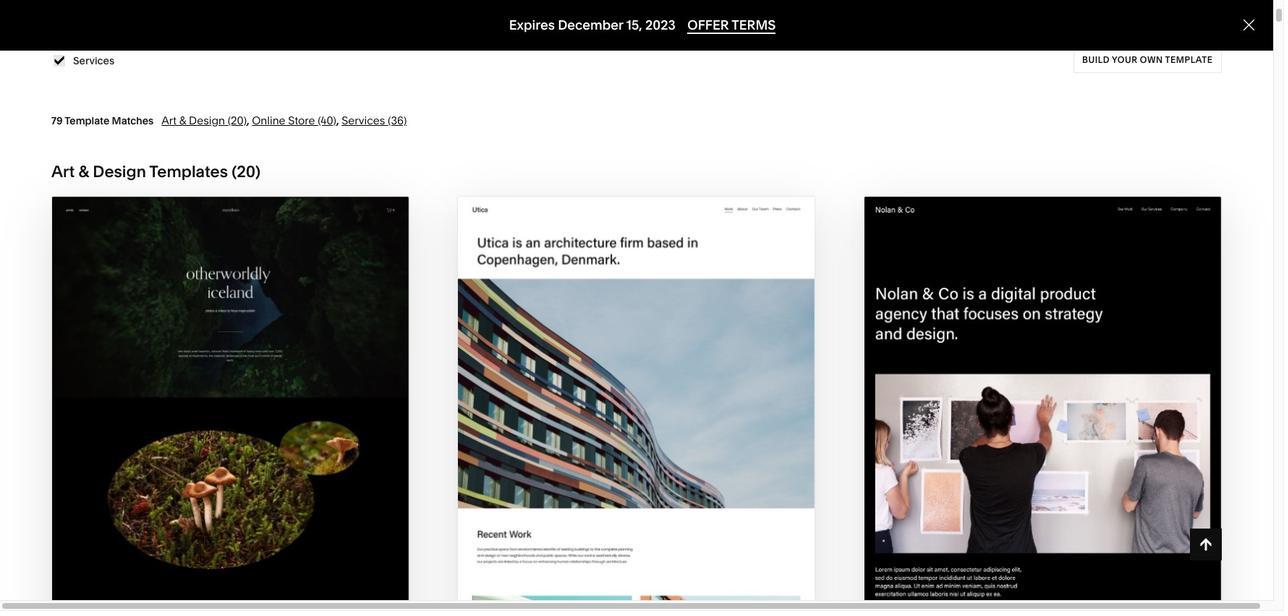 Task type: locate. For each thing, give the bounding box(es) containing it.
0 horizontal spatial start
[[141, 406, 184, 423]]

utica down start with utica
[[648, 434, 692, 451]]

nolan down start with nolan
[[1050, 434, 1102, 451]]

mycelium
[[228, 406, 305, 423], [225, 434, 302, 451]]

1 horizontal spatial preview
[[581, 434, 644, 451]]

start for preview utica
[[563, 406, 607, 423]]

art for art & design (20) , online store (40) , services (36)
[[162, 113, 177, 127]]

2 , from the left
[[336, 113, 339, 127]]

offer terms link
[[687, 17, 775, 34]]

1 horizontal spatial with
[[610, 406, 647, 423]]

start
[[141, 406, 184, 423], [563, 406, 607, 423], [966, 406, 1009, 423]]

design for (20)
[[189, 113, 225, 127]]

preview nolan
[[984, 434, 1102, 451]]

template
[[65, 114, 109, 127]]

2 horizontal spatial preview
[[984, 434, 1047, 451]]

0 vertical spatial mycelium
[[228, 406, 305, 423]]

1 vertical spatial &
[[179, 113, 186, 127]]

, right the store
[[336, 113, 339, 127]]

1 horizontal spatial design
[[189, 113, 225, 127]]

with up preview mycelium
[[188, 406, 225, 423]]

2 preview from the left
[[581, 434, 644, 451]]

1 start from the left
[[141, 406, 184, 423]]

3 with from the left
[[1013, 406, 1049, 423]]

0 vertical spatial design
[[189, 113, 225, 127]]

2 horizontal spatial start
[[966, 406, 1009, 423]]

services (36) link
[[342, 113, 407, 127]]

0 vertical spatial art
[[162, 113, 177, 127]]

nolan up preview nolan
[[1053, 406, 1104, 423]]

art right matches
[[162, 113, 177, 127]]

0 horizontal spatial art
[[51, 162, 75, 181]]

0 horizontal spatial services
[[73, 54, 114, 67]]

start inside button
[[141, 406, 184, 423]]

1 preview from the left
[[159, 434, 222, 451]]

with up preview utica
[[610, 406, 647, 423]]

utica
[[651, 406, 695, 423], [648, 434, 692, 451]]

&
[[575, 11, 581, 24], [179, 113, 186, 127], [78, 162, 89, 181]]

,
[[247, 113, 249, 127], [336, 113, 339, 127]]

with for mycelium
[[188, 406, 225, 423]]

)
[[255, 162, 260, 181]]

1 vertical spatial design
[[93, 162, 146, 181]]

0 horizontal spatial ,
[[247, 113, 249, 127]]

start for preview nolan
[[966, 406, 1009, 423]]

expires
[[509, 17, 554, 33]]

1 horizontal spatial ,
[[336, 113, 339, 127]]

december
[[558, 17, 623, 33]]

0 vertical spatial utica
[[651, 406, 695, 423]]

preview utica
[[581, 434, 692, 451]]

preview for preview utica
[[581, 434, 644, 451]]

online store (40) link
[[252, 113, 336, 127]]

preview mycelium
[[159, 434, 302, 451]]

with up preview nolan
[[1013, 406, 1049, 423]]

0 vertical spatial nolan
[[1053, 406, 1104, 423]]

0 horizontal spatial design
[[93, 162, 146, 181]]

2 with from the left
[[610, 406, 647, 423]]

0 vertical spatial &
[[575, 11, 581, 24]]

0 horizontal spatial with
[[188, 406, 225, 423]]

0 horizontal spatial &
[[78, 162, 89, 181]]

& right matches
[[179, 113, 186, 127]]

terms
[[731, 17, 775, 33]]

1 horizontal spatial start
[[563, 406, 607, 423]]

preview mycelium link
[[159, 423, 302, 463]]

services left (36)
[[342, 113, 385, 127]]

2 vertical spatial &
[[78, 162, 89, 181]]

1 vertical spatial utica
[[648, 434, 692, 451]]

build your own template
[[1083, 54, 1213, 65]]

design down matches
[[93, 162, 146, 181]]

1 horizontal spatial &
[[179, 113, 186, 127]]

3 preview from the left
[[984, 434, 1047, 451]]

nolan image
[[864, 197, 1221, 611]]

& down template
[[78, 162, 89, 181]]

services up template
[[73, 54, 114, 67]]

mycelium down start with mycelium
[[225, 434, 302, 451]]

mycelium inside preview mycelium link
[[225, 434, 302, 451]]

offer terms
[[687, 17, 775, 33]]

3 start from the left
[[966, 406, 1009, 423]]

(
[[232, 162, 237, 181]]

store
[[288, 113, 315, 127]]

preview for preview mycelium
[[159, 434, 222, 451]]

build
[[1083, 54, 1110, 65]]

79 template matches
[[51, 114, 154, 127]]

design
[[189, 113, 225, 127], [93, 162, 146, 181]]

preview inside preview nolan link
[[984, 434, 1047, 451]]

1 vertical spatial services
[[342, 113, 385, 127]]

preview
[[159, 434, 222, 451], [581, 434, 644, 451], [984, 434, 1047, 451]]

1 horizontal spatial art
[[162, 113, 177, 127]]

preview down start with mycelium
[[159, 434, 222, 451]]

real estate & properties
[[519, 11, 633, 24]]

preview for preview nolan
[[984, 434, 1047, 451]]

preview down start with utica
[[581, 434, 644, 451]]

preview inside preview mycelium link
[[159, 434, 222, 451]]

2 start from the left
[[563, 406, 607, 423]]

design left (20)
[[189, 113, 225, 127]]

& for art & design (20) , online store (40) , services (36)
[[179, 113, 186, 127]]

start with utica
[[563, 406, 695, 423]]

preview inside preview utica link
[[581, 434, 644, 451]]

utica image
[[458, 197, 815, 611]]

start with mycelium
[[141, 406, 305, 423]]

(40)
[[318, 113, 336, 127]]

1 with from the left
[[188, 406, 225, 423]]

2 horizontal spatial &
[[575, 11, 581, 24]]

utica inside button
[[651, 406, 695, 423]]

start for preview mycelium
[[141, 406, 184, 423]]

utica up preview utica
[[651, 406, 695, 423]]

art down 79
[[51, 162, 75, 181]]

1 vertical spatial mycelium
[[225, 434, 302, 451]]

0 horizontal spatial preview
[[159, 434, 222, 451]]

preview down start with nolan
[[984, 434, 1047, 451]]

1 vertical spatial art
[[51, 162, 75, 181]]

2 horizontal spatial with
[[1013, 406, 1049, 423]]

with inside button
[[188, 406, 225, 423]]

mycelium up preview mycelium
[[228, 406, 305, 423]]

, left the online
[[247, 113, 249, 127]]

with
[[188, 406, 225, 423], [610, 406, 647, 423], [1013, 406, 1049, 423]]

nolan
[[1053, 406, 1104, 423], [1050, 434, 1102, 451]]

mycelium inside start with mycelium button
[[228, 406, 305, 423]]

art
[[162, 113, 177, 127], [51, 162, 75, 181]]

79
[[51, 114, 63, 127]]

20
[[237, 162, 255, 181]]

services
[[73, 54, 114, 67], [342, 113, 385, 127]]

& right estate
[[575, 11, 581, 24]]



Task type: describe. For each thing, give the bounding box(es) containing it.
template
[[1166, 54, 1213, 65]]

1 horizontal spatial services
[[342, 113, 385, 127]]

art & design (20) link
[[162, 113, 247, 127]]

2023
[[645, 17, 675, 33]]

real
[[519, 11, 540, 24]]

1 , from the left
[[247, 113, 249, 127]]

build your own template button
[[1074, 47, 1222, 73]]

start with mycelium button
[[141, 395, 320, 434]]

art for art & design templates ( 20 )
[[51, 162, 75, 181]]

art & design templates ( 20 )
[[51, 162, 260, 181]]

& for art & design templates ( 20 )
[[78, 162, 89, 181]]

preview utica link
[[581, 423, 692, 463]]

design for templates
[[93, 162, 146, 181]]

0 vertical spatial services
[[73, 54, 114, 67]]

offer
[[687, 17, 729, 33]]

matches
[[112, 114, 154, 127]]

(36)
[[388, 113, 407, 127]]

your
[[1112, 54, 1138, 65]]

online
[[252, 113, 285, 127]]

estate
[[543, 11, 572, 24]]

nolan inside button
[[1053, 406, 1104, 423]]

preview nolan link
[[984, 423, 1102, 463]]

templates
[[149, 162, 228, 181]]

real estate & properties link
[[519, 11, 647, 24]]

with for utica
[[610, 406, 647, 423]]

start with utica button
[[563, 395, 710, 434]]

own
[[1140, 54, 1163, 65]]

15,
[[626, 17, 642, 33]]

properties
[[584, 11, 633, 24]]

(20)
[[228, 113, 247, 127]]

1 vertical spatial nolan
[[1050, 434, 1102, 451]]

with for nolan
[[1013, 406, 1049, 423]]

start with nolan button
[[966, 395, 1120, 435]]

mycelium image
[[52, 197, 409, 611]]

start with nolan
[[966, 406, 1104, 423]]

back to top image
[[1198, 537, 1214, 553]]

expires december 15, 2023
[[509, 17, 675, 33]]

art & design (20) , online store (40) , services (36)
[[162, 113, 407, 127]]



Task type: vqa. For each thing, say whether or not it's contained in the screenshot.
Start corresponding to Preview Nolan
yes



